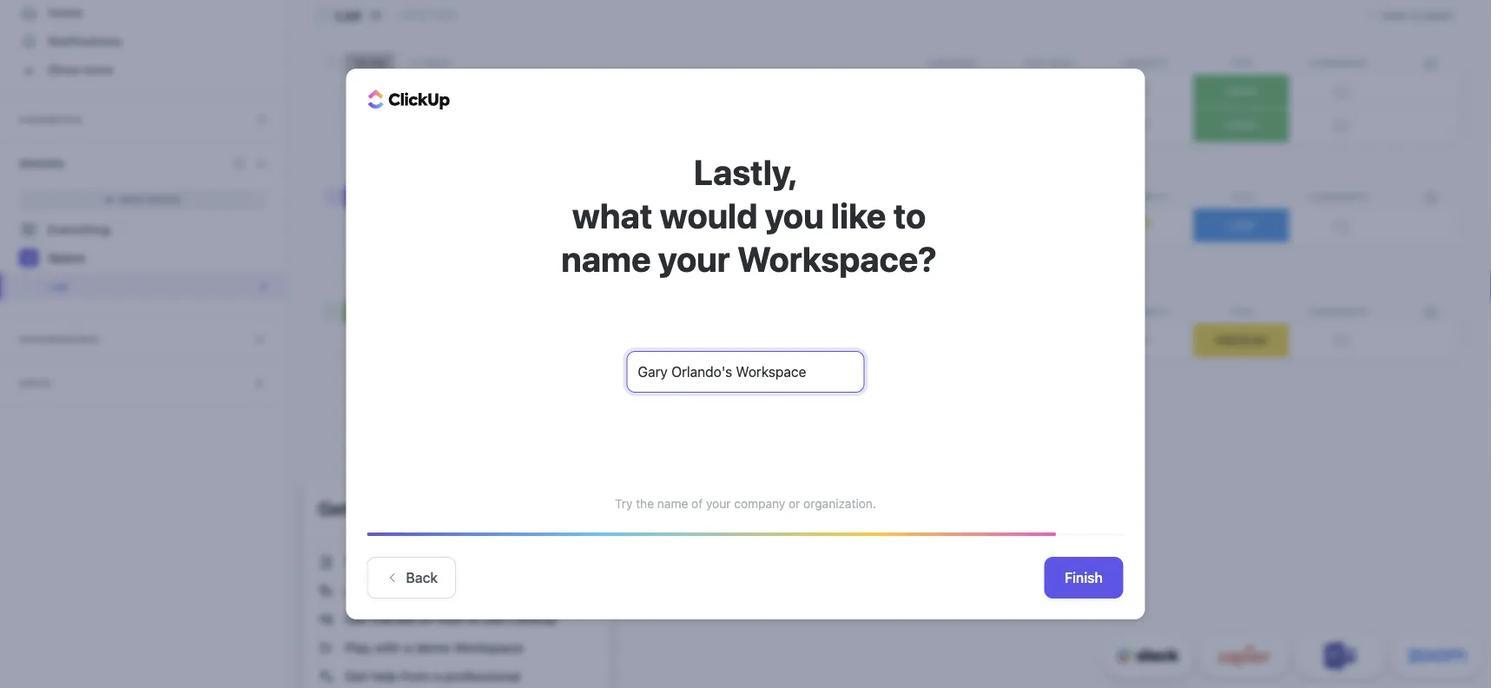 Task type: describe. For each thing, give the bounding box(es) containing it.
1 vertical spatial name
[[658, 496, 688, 510]]

back
[[406, 569, 438, 586]]

like
[[831, 195, 887, 236]]

or
[[789, 496, 801, 510]]

to
[[894, 195, 926, 236]]

of
[[692, 496, 703, 510]]

1 vertical spatial your
[[706, 496, 731, 510]]

finish button
[[1045, 557, 1124, 598]]

clickup logo image
[[368, 89, 451, 109]]

back button
[[367, 557, 456, 598]]



Task type: vqa. For each thing, say whether or not it's contained in the screenshot.
HOW
no



Task type: locate. For each thing, give the bounding box(es) containing it.
what
[[573, 195, 653, 236]]

workspace?
[[738, 239, 937, 280]]

0 horizontal spatial name
[[562, 239, 651, 280]]

name left of
[[658, 496, 688, 510]]

name
[[562, 239, 651, 280], [658, 496, 688, 510]]

would
[[660, 195, 758, 236]]

lastly,
[[694, 152, 798, 193]]

lastly, what would you like to name your workspace?
[[554, 152, 937, 280]]

1 horizontal spatial name
[[658, 496, 688, 510]]

the
[[636, 496, 654, 510]]

you
[[765, 195, 824, 236]]

your down 'would'
[[659, 239, 730, 280]]

name down what
[[562, 239, 651, 280]]

your
[[659, 239, 730, 280], [706, 496, 731, 510]]

organization.
[[804, 496, 877, 510]]

name inside lastly, what would you like to name your workspace?
[[562, 239, 651, 280]]

try the name of your company or organization.
[[615, 496, 877, 510]]

finish
[[1065, 569, 1103, 586]]

company
[[734, 496, 786, 510]]

your inside lastly, what would you like to name your workspace?
[[659, 239, 730, 280]]

your right of
[[706, 496, 731, 510]]

try
[[615, 496, 633, 510]]

Gary Orlando's Workspace field
[[627, 351, 865, 393]]

0 vertical spatial your
[[659, 239, 730, 280]]

0 vertical spatial name
[[562, 239, 651, 280]]



